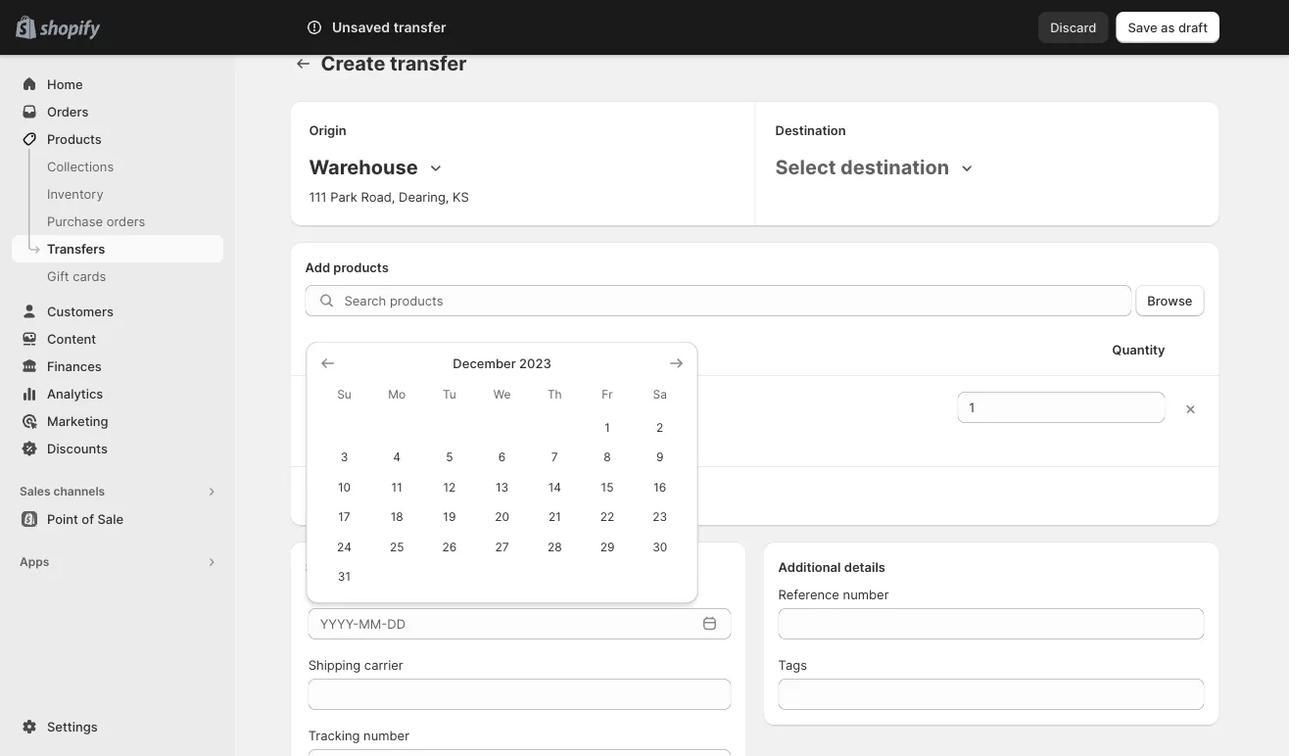 Task type: vqa. For each thing, say whether or not it's contained in the screenshot.
2023
yes



Task type: describe. For each thing, give the bounding box(es) containing it.
discard
[[1050, 20, 1097, 35]]

additional details
[[778, 559, 885, 575]]

apps button
[[12, 549, 223, 576]]

shipping carrier
[[308, 657, 403, 672]]

december
[[453, 356, 516, 371]]

9
[[656, 450, 664, 464]]

2 vertical spatial transfer
[[382, 489, 429, 504]]

16
[[654, 480, 666, 494]]

wednesday element
[[476, 377, 528, 412]]

18 button
[[371, 502, 423, 532]]

17 button
[[318, 502, 371, 532]]

1 vertical spatial products
[[309, 342, 365, 357]]

gift
[[47, 268, 69, 284]]

sales
[[20, 484, 50, 499]]

1 for 1
[[605, 420, 610, 434]]

add products
[[305, 260, 389, 275]]

gift cards link
[[12, 263, 223, 290]]

31
[[338, 570, 351, 584]]

purchase
[[47, 214, 103, 229]]

Tracking number text field
[[308, 749, 731, 756]]

customers link
[[12, 298, 223, 325]]

sales channels
[[20, 484, 105, 499]]

destination
[[841, 155, 949, 179]]

save as draft
[[1128, 20, 1208, 35]]

finances
[[47, 359, 102, 374]]

discounts
[[47, 441, 108, 456]]

t-shirt link
[[372, 394, 414, 409]]

orders link
[[12, 98, 223, 125]]

30 button
[[634, 532, 686, 562]]

on
[[363, 489, 378, 504]]

30
[[653, 540, 667, 554]]

variant
[[319, 489, 360, 504]]

discard link
[[1038, 12, 1108, 43]]

111
[[309, 189, 327, 204]]

7
[[551, 450, 558, 464]]

carrier
[[364, 657, 403, 672]]

8
[[604, 450, 611, 464]]

9 button
[[634, 442, 686, 472]]

create
[[321, 51, 385, 75]]

destination
[[775, 122, 846, 138]]

1 variant on transfer
[[309, 489, 429, 504]]

12
[[443, 480, 456, 494]]

12 button
[[423, 472, 476, 502]]

reference
[[778, 587, 839, 602]]

Estimated arrival text field
[[308, 608, 696, 640]]

24 button
[[318, 532, 371, 562]]

transfer for create transfer
[[390, 51, 467, 75]]

quantity
[[1112, 342, 1165, 357]]

analytics
[[47, 386, 103, 401]]

thursday element
[[528, 377, 581, 412]]

dearing,
[[399, 189, 449, 204]]

4
[[393, 450, 401, 464]]

t-
[[372, 394, 385, 409]]

25 button
[[371, 532, 423, 562]]

27
[[495, 540, 509, 554]]

25
[[390, 540, 404, 554]]

apps
[[20, 555, 49, 569]]

shipment
[[305, 559, 364, 575]]

arrival
[[372, 587, 409, 602]]

Search products text field
[[344, 285, 1132, 316]]

additional
[[778, 559, 841, 575]]

reference number
[[778, 587, 889, 602]]

22
[[600, 510, 614, 524]]

tu
[[443, 387, 456, 402]]

details for shipment details
[[367, 559, 409, 575]]

111 park road, dearing, ks
[[309, 189, 469, 204]]

21
[[548, 510, 561, 524]]

unsaved
[[332, 19, 390, 36]]

shipping
[[308, 657, 361, 672]]

monday element
[[371, 377, 423, 412]]

friday element
[[581, 377, 634, 412]]

11 button
[[371, 472, 423, 502]]

3
[[341, 450, 348, 464]]

10 button
[[318, 472, 371, 502]]

tuesday element
[[423, 377, 476, 412]]

20
[[495, 510, 509, 524]]

23 button
[[634, 502, 686, 532]]

tracking number
[[308, 728, 409, 743]]

13
[[496, 480, 509, 494]]

channels
[[53, 484, 105, 499]]

transfers link
[[12, 235, 223, 263]]

transfers
[[47, 241, 105, 256]]

27 button
[[476, 532, 528, 562]]

estimated
[[308, 587, 368, 602]]

18
[[391, 510, 403, 524]]

shipment details
[[305, 559, 409, 575]]

point of sale button
[[0, 505, 235, 533]]

origin
[[309, 122, 346, 138]]



Task type: locate. For each thing, give the bounding box(es) containing it.
browse button
[[1136, 285, 1204, 316]]

0 horizontal spatial products
[[47, 131, 102, 146]]

details up "reference number"
[[844, 559, 885, 575]]

sunday element
[[318, 377, 371, 412]]

settings
[[47, 719, 98, 734]]

road,
[[361, 189, 395, 204]]

21 button
[[528, 502, 581, 532]]

1 vertical spatial transfer
[[390, 51, 467, 75]]

Tags text field
[[778, 679, 1204, 710]]

draft
[[1178, 20, 1208, 35]]

6 button
[[476, 442, 528, 472]]

transfer up 18
[[382, 489, 429, 504]]

products up the su
[[309, 342, 365, 357]]

1 inside 1 button
[[605, 420, 610, 434]]

content
[[47, 331, 96, 346]]

None number field
[[957, 392, 1136, 423]]

3 button
[[318, 442, 371, 472]]

gift cards
[[47, 268, 106, 284]]

24
[[337, 540, 352, 554]]

select destination button
[[771, 152, 981, 183]]

finances link
[[12, 353, 223, 380]]

tags
[[778, 657, 807, 672]]

Reference number text field
[[778, 608, 1204, 640]]

transfer for unsaved transfer
[[393, 19, 446, 36]]

16 button
[[634, 472, 686, 502]]

number for tracking number
[[363, 728, 409, 743]]

shopify image
[[39, 20, 100, 40]]

1 up 8 'button'
[[605, 420, 610, 434]]

home
[[47, 76, 83, 92]]

1 vertical spatial 1
[[309, 489, 315, 504]]

Shipping carrier text field
[[308, 679, 731, 710]]

14 button
[[528, 472, 581, 502]]

th
[[547, 387, 562, 402]]

0 horizontal spatial 1
[[309, 489, 315, 504]]

create transfer
[[321, 51, 467, 75]]

number down additional details
[[843, 587, 889, 602]]

1 horizontal spatial number
[[843, 587, 889, 602]]

search button
[[353, 12, 921, 43]]

sa
[[653, 387, 667, 402]]

26
[[442, 540, 457, 554]]

settings link
[[12, 713, 223, 741]]

19 button
[[423, 502, 476, 532]]

1 details from the left
[[367, 559, 409, 575]]

15 button
[[581, 472, 634, 502]]

fr
[[602, 387, 613, 402]]

0 vertical spatial transfer
[[393, 19, 446, 36]]

saturday element
[[634, 377, 686, 412]]

2 button
[[634, 412, 686, 442]]

0 horizontal spatial details
[[367, 559, 409, 575]]

products
[[333, 260, 389, 275]]

save
[[1128, 20, 1158, 35]]

1 horizontal spatial products
[[309, 342, 365, 357]]

details down the 25
[[367, 559, 409, 575]]

6
[[498, 450, 506, 464]]

0 vertical spatial 1
[[605, 420, 610, 434]]

orders
[[47, 104, 89, 119]]

add
[[305, 260, 330, 275]]

2 details from the left
[[844, 559, 885, 575]]

inventory
[[47, 186, 103, 201]]

unsaved transfer
[[332, 19, 446, 36]]

home link
[[12, 71, 223, 98]]

13 button
[[476, 472, 528, 502]]

28 button
[[528, 532, 581, 562]]

7 button
[[528, 442, 581, 472]]

mo
[[388, 387, 406, 402]]

sku
[[595, 342, 621, 357]]

park
[[330, 189, 357, 204]]

details for additional details
[[844, 559, 885, 575]]

sales channels button
[[12, 478, 223, 505]]

2
[[656, 420, 664, 434]]

0 vertical spatial products
[[47, 131, 102, 146]]

1 vertical spatial number
[[363, 728, 409, 743]]

purchase orders
[[47, 214, 145, 229]]

0 horizontal spatial number
[[363, 728, 409, 743]]

products up collections
[[47, 131, 102, 146]]

1 for 1 variant on transfer
[[309, 489, 315, 504]]

number right tracking
[[363, 728, 409, 743]]

marketing link
[[12, 408, 223, 435]]

20 button
[[476, 502, 528, 532]]

su
[[337, 387, 351, 402]]

14
[[548, 480, 561, 494]]

select
[[775, 155, 836, 179]]

15
[[601, 480, 614, 494]]

1 horizontal spatial details
[[844, 559, 885, 575]]

transfer down search at top left
[[390, 51, 467, 75]]

tracking
[[308, 728, 360, 743]]

analytics link
[[12, 380, 223, 408]]

shirt
[[385, 394, 414, 409]]

0 vertical spatial number
[[843, 587, 889, 602]]

of
[[82, 511, 94, 527]]

19
[[443, 510, 456, 524]]

1 left variant
[[309, 489, 315, 504]]

grid
[[318, 354, 686, 592]]

1 horizontal spatial 1
[[605, 420, 610, 434]]

details
[[367, 559, 409, 575], [844, 559, 885, 575]]

transfer up 'create transfer'
[[393, 19, 446, 36]]

22 button
[[581, 502, 634, 532]]

grid containing december
[[318, 354, 686, 592]]

point of sale
[[47, 511, 123, 527]]

17
[[338, 510, 350, 524]]

warehouse
[[309, 155, 418, 179]]

ks
[[453, 189, 469, 204]]

31 button
[[318, 562, 371, 592]]

estimated arrival
[[308, 587, 409, 602]]

products link
[[12, 125, 223, 153]]

marketing
[[47, 413, 108, 429]]

8 button
[[581, 442, 634, 472]]

number for reference number
[[843, 587, 889, 602]]

5 button
[[423, 442, 476, 472]]

we
[[493, 387, 511, 402]]

point
[[47, 511, 78, 527]]



